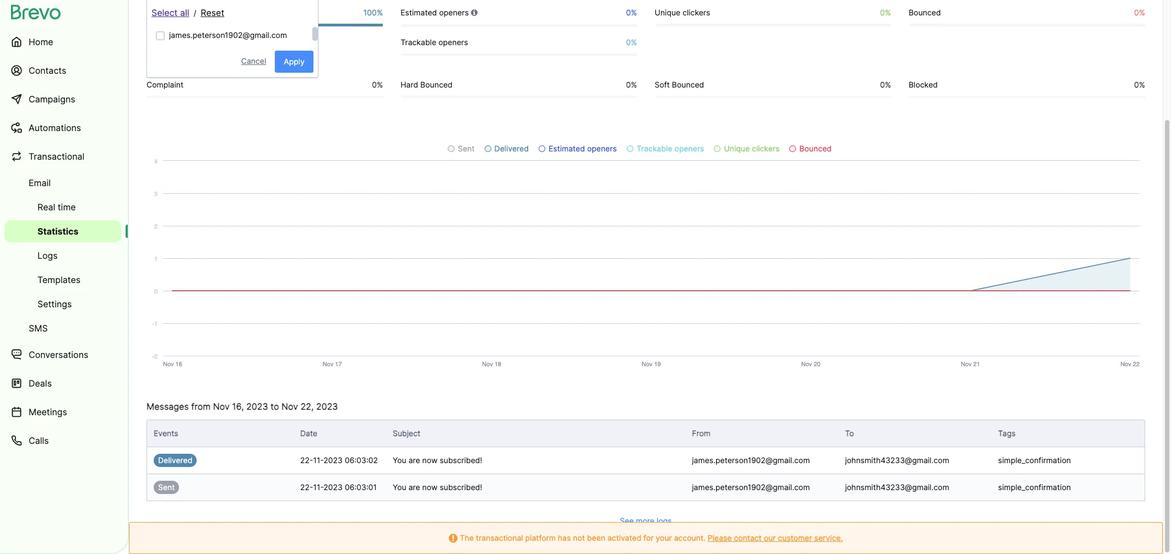 Task type: locate. For each thing, give the bounding box(es) containing it.
0 vertical spatial clickers
[[683, 8, 711, 17]]

estimated
[[401, 8, 437, 17], [549, 144, 585, 153]]

0 horizontal spatial unique clickers
[[655, 8, 711, 17]]

now for 06:03:02
[[423, 456, 438, 465]]

1 are from the top
[[409, 456, 420, 465]]

2 you are now subscribed! from the top
[[393, 483, 483, 492]]

1 vertical spatial 22-
[[300, 483, 313, 492]]

delivered
[[147, 8, 181, 17], [495, 144, 529, 153], [158, 456, 193, 465]]

2 are from the top
[[409, 483, 420, 492]]

are right '06:03:01'
[[409, 483, 420, 492]]

0 vertical spatial 22-
[[300, 456, 313, 465]]

2 johnsmith43233@gmail.com from the top
[[846, 483, 950, 492]]

info circle image
[[471, 9, 478, 17]]

% for unique clickers
[[885, 8, 892, 17]]

2 now from the top
[[423, 483, 438, 492]]

to
[[271, 402, 279, 413]]

1 nov from the left
[[213, 402, 230, 413]]

unique clickers
[[655, 8, 711, 17], [725, 144, 780, 153]]

1 subscribed! from the top
[[440, 456, 483, 465]]

bounced
[[909, 8, 942, 17], [421, 80, 453, 89], [672, 80, 705, 89], [800, 144, 832, 153]]

0 vertical spatial trackable openers
[[401, 37, 468, 47]]

you right '06:03:01'
[[393, 483, 407, 492]]

2 vertical spatial delivered
[[158, 456, 193, 465]]

platform
[[526, 534, 556, 543]]

1 vertical spatial trackable openers
[[637, 144, 705, 153]]

james.peterson1902@gmail.com for 22-11-2023 06:03:01
[[693, 483, 811, 492]]

0 horizontal spatial sent
[[158, 483, 175, 492]]

you for 22-11-2023 06:03:01
[[393, 483, 407, 492]]

cancel link
[[233, 52, 275, 70]]

delivered left /
[[147, 8, 181, 17]]

clickers
[[683, 8, 711, 17], [752, 144, 780, 153]]

transactional link
[[4, 143, 121, 170]]

1 vertical spatial simple_confirmation
[[999, 483, 1072, 492]]

apply
[[284, 57, 305, 66]]

hard bounced
[[401, 80, 453, 89]]

james.peterson1902@gmail.com
[[169, 30, 287, 40], [693, 456, 811, 465], [693, 483, 811, 492]]

0 vertical spatial unique
[[655, 8, 681, 17]]

%
[[377, 8, 383, 17], [631, 8, 638, 17], [885, 8, 892, 17], [1140, 8, 1146, 17], [631, 37, 638, 47], [377, 80, 383, 89], [631, 80, 638, 89], [885, 80, 892, 89], [1140, 80, 1146, 89]]

sent link
[[448, 144, 475, 153]]

06:03:01
[[345, 483, 377, 492]]

0 for complaint
[[372, 80, 377, 89]]

1 you are now subscribed! from the top
[[393, 456, 483, 465]]

soft
[[655, 80, 670, 89]]

1 vertical spatial trackable
[[637, 144, 673, 153]]

1 vertical spatial estimated openers
[[549, 144, 617, 153]]

unique clickers link
[[715, 144, 780, 153]]

1 now from the top
[[423, 456, 438, 465]]

0 % for estimated openers
[[626, 8, 638, 17]]

now for 06:03:01
[[423, 483, 438, 492]]

settings
[[37, 299, 72, 310]]

1 horizontal spatial nov
[[282, 402, 298, 413]]

1 vertical spatial now
[[423, 483, 438, 492]]

1 vertical spatial 11-
[[313, 483, 324, 492]]

contacts link
[[4, 57, 121, 84]]

you are now subscribed!
[[393, 456, 483, 465], [393, 483, 483, 492]]

0 %
[[626, 8, 638, 17], [881, 8, 892, 17], [1135, 8, 1146, 17], [626, 37, 638, 47], [372, 80, 383, 89], [626, 80, 638, 89], [881, 80, 892, 89], [1135, 80, 1146, 89]]

templates link
[[4, 269, 121, 291]]

1 johnsmith43233@gmail.com from the top
[[846, 456, 950, 465]]

1 horizontal spatial estimated
[[549, 144, 585, 153]]

2023 left to
[[246, 402, 268, 413]]

conversations link
[[4, 342, 121, 368]]

0 % for unique clickers
[[881, 8, 892, 17]]

all
[[180, 7, 189, 18]]

1 vertical spatial estimated
[[549, 144, 585, 153]]

11- down the date
[[313, 456, 324, 465]]

has
[[558, 534, 571, 543]]

1 vertical spatial james.peterson1902@gmail.com
[[693, 456, 811, 465]]

11- down 22-11-2023 06:03:02
[[313, 483, 324, 492]]

1 11- from the top
[[313, 456, 324, 465]]

11- for 22-11-2023 06:03:02
[[313, 456, 324, 465]]

/
[[194, 8, 196, 18]]

2 vertical spatial james.peterson1902@gmail.com
[[693, 483, 811, 492]]

unique
[[655, 8, 681, 17], [725, 144, 750, 153]]

openers
[[439, 8, 469, 17], [439, 37, 468, 47], [588, 144, 617, 153], [675, 144, 705, 153]]

cancel
[[241, 56, 266, 65]]

0 vertical spatial subscribed!
[[440, 456, 483, 465]]

calls link
[[4, 428, 121, 454]]

2 simple_confirmation from the top
[[999, 483, 1072, 492]]

2 11- from the top
[[313, 483, 324, 492]]

1 vertical spatial subscribed!
[[440, 483, 483, 492]]

date
[[300, 429, 318, 438]]

0 % for hard bounced
[[626, 80, 638, 89]]

soft bounced
[[655, 80, 705, 89]]

from
[[191, 402, 211, 413]]

simple_confirmation for 22-11-2023 06:03:01
[[999, 483, 1072, 492]]

2023 up 22-11-2023 06:03:01
[[324, 456, 343, 465]]

estimated openers
[[401, 8, 471, 17], [549, 144, 617, 153]]

2023 right 22, in the bottom of the page
[[316, 402, 338, 413]]

sent
[[458, 144, 475, 153], [158, 483, 175, 492]]

select
[[152, 7, 178, 18]]

complaint
[[147, 80, 184, 89]]

0 vertical spatial simple_confirmation
[[999, 456, 1072, 465]]

22,
[[301, 402, 314, 413]]

bounced link
[[790, 144, 832, 153]]

1 horizontal spatial unique clickers
[[725, 144, 780, 153]]

calls
[[29, 435, 49, 447]]

sent down events
[[158, 483, 175, 492]]

delivered for sent
[[158, 456, 193, 465]]

11-
[[313, 456, 324, 465], [313, 483, 324, 492]]

0 horizontal spatial unique
[[655, 8, 681, 17]]

22- for 22-11-2023 06:03:02
[[300, 456, 313, 465]]

campaigns link
[[4, 86, 121, 112]]

06:03:02
[[345, 456, 378, 465]]

0 for hard bounced
[[626, 80, 631, 89]]

0 horizontal spatial trackable
[[401, 37, 437, 47]]

% for complaint
[[377, 80, 383, 89]]

deals link
[[4, 370, 121, 397]]

1 vertical spatial are
[[409, 483, 420, 492]]

statistics link
[[4, 220, 121, 243]]

0 vertical spatial you
[[393, 456, 407, 465]]

you are now subscribed! for 22-11-2023 06:03:01
[[393, 483, 483, 492]]

0 for blocked
[[1135, 80, 1140, 89]]

0 % for soft bounced
[[881, 80, 892, 89]]

nov right to
[[282, 402, 298, 413]]

delivered right sent link
[[495, 144, 529, 153]]

0 vertical spatial delivered
[[147, 8, 181, 17]]

please
[[708, 534, 732, 543]]

trackable openers link
[[627, 144, 705, 153]]

0 vertical spatial johnsmith43233@gmail.com
[[846, 456, 950, 465]]

1 you from the top
[[393, 456, 407, 465]]

delivered down events
[[158, 456, 193, 465]]

you are now subscribed! up exclamation circle icon at the left bottom of page
[[393, 483, 483, 492]]

delivered link
[[485, 144, 529, 153]]

1 vertical spatial unique
[[725, 144, 750, 153]]

0 vertical spatial 11-
[[313, 456, 324, 465]]

from
[[693, 429, 711, 438]]

reset link
[[201, 7, 224, 18]]

subscribed!
[[440, 456, 483, 465], [440, 483, 483, 492]]

you
[[393, 456, 407, 465], [393, 483, 407, 492]]

22- down 22-11-2023 06:03:02
[[300, 483, 313, 492]]

2 you from the top
[[393, 483, 407, 492]]

trackable openers
[[401, 37, 468, 47], [637, 144, 705, 153]]

now
[[423, 456, 438, 465], [423, 483, 438, 492]]

for
[[644, 534, 654, 543]]

you down the subject
[[393, 456, 407, 465]]

sent left delivered link
[[458, 144, 475, 153]]

1 horizontal spatial clickers
[[752, 144, 780, 153]]

2 22- from the top
[[300, 483, 313, 492]]

0 horizontal spatial nov
[[213, 402, 230, 413]]

contacts
[[29, 65, 66, 76]]

more
[[636, 517, 655, 526]]

sms
[[29, 323, 48, 334]]

nov left 16,
[[213, 402, 230, 413]]

0 vertical spatial are
[[409, 456, 420, 465]]

0 vertical spatial estimated
[[401, 8, 437, 17]]

are for 06:03:02
[[409, 456, 420, 465]]

are down the subject
[[409, 456, 420, 465]]

0 for unique clickers
[[881, 8, 885, 17]]

0 horizontal spatial clickers
[[683, 8, 711, 17]]

logs
[[657, 517, 672, 526]]

0 vertical spatial now
[[423, 456, 438, 465]]

campaigns
[[29, 94, 75, 105]]

0 vertical spatial sent
[[458, 144, 475, 153]]

1 vertical spatial you
[[393, 483, 407, 492]]

home link
[[4, 29, 121, 55]]

1 vertical spatial johnsmith43233@gmail.com
[[846, 483, 950, 492]]

0 vertical spatial you are now subscribed!
[[393, 456, 483, 465]]

0
[[626, 8, 631, 17], [881, 8, 885, 17], [1135, 8, 1140, 17], [626, 37, 631, 47], [372, 80, 377, 89], [626, 80, 631, 89], [881, 80, 885, 89], [1135, 80, 1140, 89]]

the
[[460, 534, 474, 543]]

1 vertical spatial you are now subscribed!
[[393, 483, 483, 492]]

22- down the date
[[300, 456, 313, 465]]

johnsmith43233@gmail.com
[[846, 456, 950, 465], [846, 483, 950, 492]]

tags
[[999, 429, 1016, 438]]

simple_confirmation for 22-11-2023 06:03:02
[[999, 456, 1072, 465]]

0 horizontal spatial estimated
[[401, 8, 437, 17]]

1 22- from the top
[[300, 456, 313, 465]]

1 simple_confirmation from the top
[[999, 456, 1072, 465]]

0 horizontal spatial estimated openers
[[401, 8, 471, 17]]

1 vertical spatial unique clickers
[[725, 144, 780, 153]]

1 horizontal spatial sent
[[458, 144, 475, 153]]

trackable
[[401, 37, 437, 47], [637, 144, 673, 153]]

2 subscribed! from the top
[[440, 483, 483, 492]]

2023
[[246, 402, 268, 413], [316, 402, 338, 413], [324, 456, 343, 465], [324, 483, 343, 492]]

0 for trackable openers
[[626, 37, 631, 47]]

messages from nov 16, 2023 to nov 22, 2023
[[147, 402, 338, 413]]

% for soft bounced
[[885, 80, 892, 89]]

0 vertical spatial james.peterson1902@gmail.com
[[169, 30, 287, 40]]

0 for soft bounced
[[881, 80, 885, 89]]

you are now subscribed! down the subject
[[393, 456, 483, 465]]



Task type: vqa. For each thing, say whether or not it's contained in the screenshot.
Usage And Plan Button at the top right of page
no



Task type: describe. For each thing, give the bounding box(es) containing it.
see more logs
[[620, 517, 672, 526]]

messages
[[147, 402, 189, 413]]

are for 06:03:01
[[409, 483, 420, 492]]

2023 down 22-11-2023 06:03:02
[[324, 483, 343, 492]]

2 nov from the left
[[282, 402, 298, 413]]

1 vertical spatial sent
[[158, 483, 175, 492]]

0 vertical spatial estimated openers
[[401, 8, 471, 17]]

% for estimated openers
[[631, 8, 638, 17]]

0 horizontal spatial trackable openers
[[401, 37, 468, 47]]

% for blocked
[[1140, 80, 1146, 89]]

events
[[154, 429, 178, 438]]

automations link
[[4, 115, 121, 141]]

subscribed! for 22-11-2023 06:03:02
[[440, 456, 483, 465]]

select all / reset
[[152, 7, 224, 18]]

sms link
[[4, 318, 121, 340]]

apply button
[[275, 51, 314, 73]]

0 vertical spatial trackable
[[401, 37, 437, 47]]

subject
[[393, 429, 421, 438]]

delivered for estimated openers
[[147, 8, 181, 17]]

22-11-2023 06:03:02
[[300, 456, 378, 465]]

select all link
[[152, 7, 189, 18]]

statistics
[[37, 226, 79, 237]]

1 horizontal spatial estimated openers
[[549, 144, 617, 153]]

subscribed! for 22-11-2023 06:03:01
[[440, 483, 483, 492]]

transactional
[[29, 151, 85, 162]]

0 % for bounced
[[1135, 8, 1146, 17]]

email
[[29, 177, 51, 189]]

0 for estimated openers
[[626, 8, 631, 17]]

0 % for blocked
[[1135, 80, 1146, 89]]

hard
[[401, 80, 418, 89]]

service.
[[815, 534, 844, 543]]

see more logs link
[[147, 515, 1146, 528]]

not
[[573, 534, 585, 543]]

our
[[764, 534, 776, 543]]

real time
[[37, 202, 76, 213]]

logs
[[37, 250, 58, 261]]

johnsmith43233@gmail.com for 22-11-2023 06:03:02
[[846, 456, 950, 465]]

1 horizontal spatial unique
[[725, 144, 750, 153]]

johnsmith43233@gmail.com for 22-11-2023 06:03:01
[[846, 483, 950, 492]]

11- for 22-11-2023 06:03:01
[[313, 483, 324, 492]]

22-11-2023 06:03:01
[[300, 483, 377, 492]]

customer
[[778, 534, 813, 543]]

to
[[846, 429, 855, 438]]

meetings link
[[4, 399, 121, 426]]

% for hard bounced
[[631, 80, 638, 89]]

% for delivered
[[377, 8, 383, 17]]

please contact our customer service. link
[[708, 534, 844, 543]]

meetings
[[29, 407, 67, 418]]

real
[[37, 202, 55, 213]]

1 vertical spatial delivered
[[495, 144, 529, 153]]

settings link
[[4, 293, 121, 315]]

1 horizontal spatial trackable openers
[[637, 144, 705, 153]]

% for trackable openers
[[631, 37, 638, 47]]

activated
[[608, 534, 642, 543]]

see
[[620, 517, 634, 526]]

22- for 22-11-2023 06:03:01
[[300, 483, 313, 492]]

100
[[364, 8, 377, 17]]

logs link
[[4, 245, 121, 267]]

you are now subscribed! for 22-11-2023 06:03:02
[[393, 456, 483, 465]]

james.peterson1902@gmail.com for 22-11-2023 06:03:02
[[693, 456, 811, 465]]

1 horizontal spatial trackable
[[637, 144, 673, 153]]

exclamation circle image
[[449, 535, 458, 543]]

time
[[58, 202, 76, 213]]

transactional
[[476, 534, 523, 543]]

16,
[[232, 402, 244, 413]]

been
[[588, 534, 606, 543]]

templates
[[37, 275, 81, 286]]

blocked
[[909, 80, 938, 89]]

email link
[[4, 172, 121, 194]]

your
[[656, 534, 672, 543]]

1 vertical spatial clickers
[[752, 144, 780, 153]]

% for bounced
[[1140, 8, 1146, 17]]

the transactional platform has not been activated for your account. please contact our customer service.
[[458, 534, 844, 543]]

automations
[[29, 122, 81, 133]]

reset
[[201, 7, 224, 18]]

real time link
[[4, 196, 121, 218]]

0 % for complaint
[[372, 80, 383, 89]]

home
[[29, 36, 53, 47]]

estimated openers link
[[539, 144, 617, 153]]

conversations
[[29, 349, 88, 361]]

0 for bounced
[[1135, 8, 1140, 17]]

deals
[[29, 378, 52, 389]]

0 vertical spatial unique clickers
[[655, 8, 711, 17]]

0 % for trackable openers
[[626, 37, 638, 47]]

contact
[[734, 534, 762, 543]]

100 %
[[364, 8, 383, 17]]

you for 22-11-2023 06:03:02
[[393, 456, 407, 465]]

account.
[[675, 534, 706, 543]]



